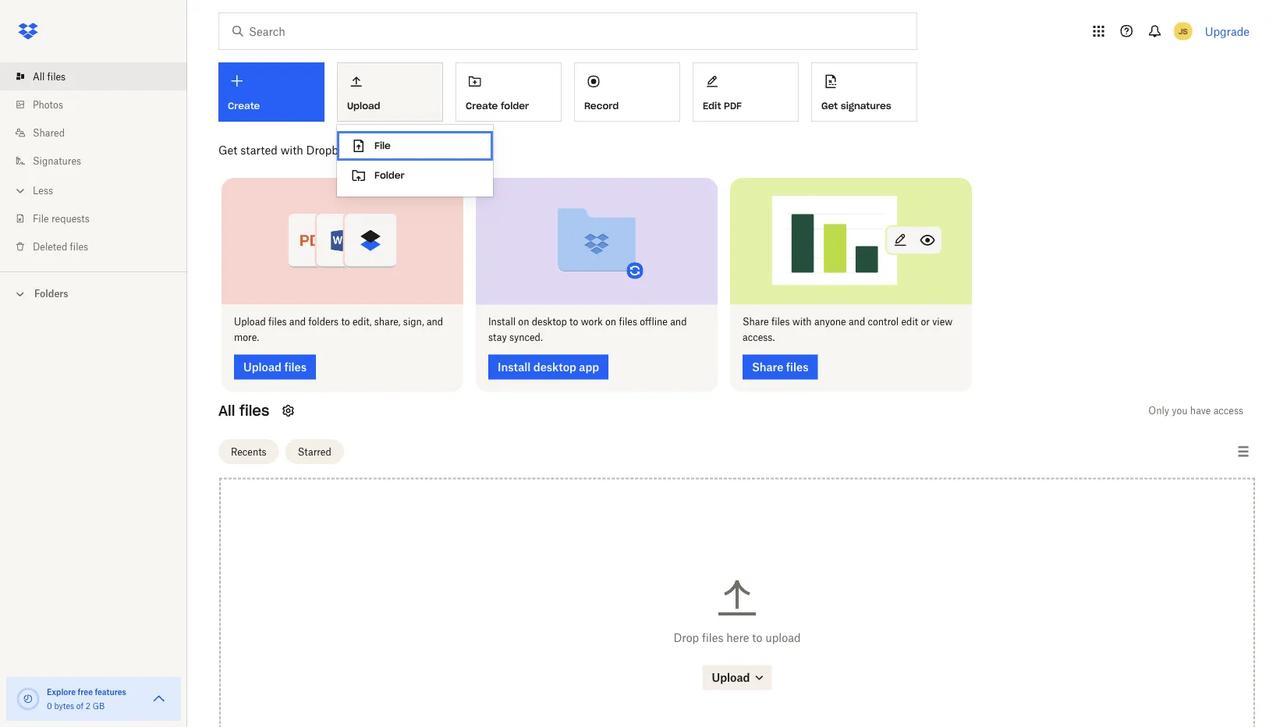 Task type: locate. For each thing, give the bounding box(es) containing it.
2
[[86, 701, 90, 711]]

all files up photos
[[33, 71, 66, 82]]

upload up more.
[[234, 316, 266, 328]]

1 vertical spatial with
[[793, 316, 812, 328]]

2 horizontal spatial to
[[752, 631, 763, 644]]

1 vertical spatial all
[[218, 402, 235, 420]]

1 horizontal spatial get
[[822, 100, 838, 112]]

files left offline
[[619, 316, 637, 328]]

files left folders
[[268, 316, 287, 328]]

install
[[488, 316, 516, 328]]

4 and from the left
[[849, 316, 866, 328]]

get inside 'button'
[[822, 100, 838, 112]]

you
[[1172, 405, 1188, 417]]

1 vertical spatial file
[[33, 213, 49, 224]]

on
[[518, 316, 529, 328], [606, 316, 617, 328]]

0 vertical spatial all
[[33, 71, 45, 82]]

0 vertical spatial upload
[[347, 100, 380, 112]]

on right work
[[606, 316, 617, 328]]

0 vertical spatial file
[[375, 140, 391, 152]]

0 vertical spatial all files
[[33, 71, 66, 82]]

0 vertical spatial with
[[281, 143, 303, 156]]

0 horizontal spatial file
[[33, 213, 49, 224]]

3 and from the left
[[670, 316, 687, 328]]

to inside upload files and folders to edit, share, sign, and more.
[[341, 316, 350, 328]]

and right offline
[[670, 316, 687, 328]]

and left folders
[[289, 316, 306, 328]]

only you have access
[[1149, 405, 1244, 417]]

share
[[743, 316, 769, 328]]

1 horizontal spatial all files
[[218, 402, 269, 420]]

1 vertical spatial get
[[218, 143, 238, 156]]

all
[[33, 71, 45, 82], [218, 402, 235, 420]]

0 horizontal spatial with
[[281, 143, 303, 156]]

all files inside all files link
[[33, 71, 66, 82]]

file down less
[[33, 213, 49, 224]]

upload inside popup button
[[347, 100, 380, 112]]

0 horizontal spatial on
[[518, 316, 529, 328]]

anyone
[[815, 316, 846, 328]]

to left edit,
[[341, 316, 350, 328]]

0 horizontal spatial get
[[218, 143, 238, 156]]

and right "sign,"
[[427, 316, 443, 328]]

list
[[0, 53, 187, 272]]

on up synced.
[[518, 316, 529, 328]]

of
[[76, 701, 84, 711]]

folder menu item
[[337, 161, 493, 190]]

and left the 'control'
[[849, 316, 866, 328]]

to for install on desktop to work on files offline and stay synced.
[[570, 316, 579, 328]]

get left started
[[218, 143, 238, 156]]

shared link
[[12, 119, 187, 147]]

1 horizontal spatial with
[[793, 316, 812, 328]]

get for get started with dropbox
[[218, 143, 238, 156]]

or
[[921, 316, 930, 328]]

desktop
[[532, 316, 567, 328]]

file requests link
[[12, 204, 187, 233]]

1 vertical spatial all files
[[218, 402, 269, 420]]

file inside menu item
[[375, 140, 391, 152]]

and
[[289, 316, 306, 328], [427, 316, 443, 328], [670, 316, 687, 328], [849, 316, 866, 328]]

files right 'share'
[[772, 316, 790, 328]]

files inside all files link
[[47, 71, 66, 82]]

upload
[[766, 631, 801, 644]]

all files
[[33, 71, 66, 82], [218, 402, 269, 420]]

offline
[[640, 316, 668, 328]]

get for get signatures
[[822, 100, 838, 112]]

0 horizontal spatial all files
[[33, 71, 66, 82]]

to inside 'install on desktop to work on files offline and stay synced.'
[[570, 316, 579, 328]]

all up photos
[[33, 71, 45, 82]]

drop
[[674, 631, 699, 644]]

get
[[822, 100, 838, 112], [218, 143, 238, 156]]

1 horizontal spatial on
[[606, 316, 617, 328]]

upload
[[347, 100, 380, 112], [234, 316, 266, 328]]

1 on from the left
[[518, 316, 529, 328]]

bytes
[[54, 701, 74, 711]]

record
[[584, 100, 619, 112]]

photos
[[33, 99, 63, 110]]

1 horizontal spatial to
[[570, 316, 579, 328]]

edit pdf button
[[693, 62, 799, 122]]

to left work
[[570, 316, 579, 328]]

folder
[[501, 100, 529, 112]]

free
[[78, 687, 93, 697]]

synced.
[[509, 332, 543, 343]]

edit pdf
[[703, 100, 742, 112]]

files
[[47, 71, 66, 82], [70, 241, 88, 252], [268, 316, 287, 328], [619, 316, 637, 328], [772, 316, 790, 328], [239, 402, 269, 420], [702, 631, 724, 644]]

0 horizontal spatial upload
[[234, 316, 266, 328]]

share,
[[374, 316, 401, 328]]

files inside deleted files link
[[70, 241, 88, 252]]

file inside list
[[33, 213, 49, 224]]

1 horizontal spatial file
[[375, 140, 391, 152]]

upload up dropbox
[[347, 100, 380, 112]]

with
[[281, 143, 303, 156], [793, 316, 812, 328]]

with inside share files with anyone and control edit or view access.
[[793, 316, 812, 328]]

files right deleted
[[70, 241, 88, 252]]

view
[[933, 316, 953, 328]]

all files up "recents"
[[218, 402, 269, 420]]

all up "recents"
[[218, 402, 235, 420]]

install on desktop to work on files offline and stay synced.
[[488, 316, 687, 343]]

drop files here to upload
[[674, 631, 801, 644]]

share files with anyone and control edit or view access.
[[743, 316, 953, 343]]

file
[[375, 140, 391, 152], [33, 213, 49, 224]]

upload for upload files and folders to edit, share, sign, and more.
[[234, 316, 266, 328]]

with right started
[[281, 143, 303, 156]]

upload files and folders to edit, share, sign, and more.
[[234, 316, 443, 343]]

with left anyone at the right of the page
[[793, 316, 812, 328]]

get left signatures
[[822, 100, 838, 112]]

get started with dropbox
[[218, 143, 350, 156]]

here
[[727, 631, 749, 644]]

access.
[[743, 332, 775, 343]]

all files list item
[[0, 62, 187, 91]]

to right the here
[[752, 631, 763, 644]]

edit
[[703, 100, 721, 112]]

files up photos
[[47, 71, 66, 82]]

to
[[341, 316, 350, 328], [570, 316, 579, 328], [752, 631, 763, 644]]

0
[[47, 701, 52, 711]]

control
[[868, 316, 899, 328]]

1 and from the left
[[289, 316, 306, 328]]

upload inside upload files and folders to edit, share, sign, and more.
[[234, 316, 266, 328]]

deleted files link
[[12, 233, 187, 261]]

have
[[1191, 405, 1211, 417]]

upload for upload
[[347, 100, 380, 112]]

1 horizontal spatial upload
[[347, 100, 380, 112]]

gb
[[93, 701, 105, 711]]

features
[[95, 687, 126, 697]]

0 horizontal spatial all
[[33, 71, 45, 82]]

files up "recents"
[[239, 402, 269, 420]]

folders
[[34, 288, 68, 300]]

file up folder
[[375, 140, 391, 152]]

pdf
[[724, 100, 742, 112]]

2 on from the left
[[606, 316, 617, 328]]

create folder
[[466, 100, 529, 112]]

starred
[[298, 446, 331, 458]]

1 vertical spatial upload
[[234, 316, 266, 328]]

0 vertical spatial get
[[822, 100, 838, 112]]

0 horizontal spatial to
[[341, 316, 350, 328]]



Task type: describe. For each thing, give the bounding box(es) containing it.
stay
[[488, 332, 507, 343]]

photos link
[[12, 91, 187, 119]]

recents button
[[218, 439, 279, 464]]

starred button
[[285, 439, 344, 464]]

files inside upload files and folders to edit, share, sign, and more.
[[268, 316, 287, 328]]

shared
[[33, 127, 65, 139]]

all inside "list item"
[[33, 71, 45, 82]]

quota usage element
[[16, 687, 41, 712]]

folders
[[308, 316, 339, 328]]

signatures
[[841, 100, 892, 112]]

to for drop files here to upload
[[752, 631, 763, 644]]

files left the here
[[702, 631, 724, 644]]

with for files
[[793, 316, 812, 328]]

upgrade
[[1205, 25, 1250, 38]]

upload button
[[337, 62, 443, 122]]

recents
[[231, 446, 267, 458]]

2 and from the left
[[427, 316, 443, 328]]

files inside 'install on desktop to work on files offline and stay synced.'
[[619, 316, 637, 328]]

dropbox image
[[12, 16, 44, 47]]

get signatures button
[[812, 62, 918, 122]]

list containing all files
[[0, 53, 187, 272]]

folder
[[375, 169, 405, 181]]

record button
[[574, 62, 680, 122]]

started
[[240, 143, 278, 156]]

deleted
[[33, 241, 67, 252]]

work
[[581, 316, 603, 328]]

create
[[466, 100, 498, 112]]

access
[[1214, 405, 1244, 417]]

all files link
[[12, 62, 187, 91]]

1 horizontal spatial all
[[218, 402, 235, 420]]

sign,
[[403, 316, 424, 328]]

signatures link
[[12, 147, 187, 175]]

folders button
[[0, 282, 187, 305]]

and inside 'install on desktop to work on files offline and stay synced.'
[[670, 316, 687, 328]]

more.
[[234, 332, 259, 343]]

upgrade link
[[1205, 25, 1250, 38]]

file for file requests
[[33, 213, 49, 224]]

less
[[33, 185, 53, 196]]

dropbox
[[306, 143, 350, 156]]

get signatures
[[822, 100, 892, 112]]

edit,
[[353, 316, 372, 328]]

file requests
[[33, 213, 90, 224]]

less image
[[12, 183, 28, 199]]

create folder button
[[456, 62, 562, 122]]

requests
[[51, 213, 90, 224]]

files inside share files with anyone and control edit or view access.
[[772, 316, 790, 328]]

signatures
[[33, 155, 81, 167]]

with for started
[[281, 143, 303, 156]]

deleted files
[[33, 241, 88, 252]]

file menu item
[[337, 131, 493, 161]]

only
[[1149, 405, 1170, 417]]

explore
[[47, 687, 76, 697]]

edit
[[902, 316, 919, 328]]

explore free features 0 bytes of 2 gb
[[47, 687, 126, 711]]

file for file
[[375, 140, 391, 152]]

and inside share files with anyone and control edit or view access.
[[849, 316, 866, 328]]



Task type: vqa. For each thing, say whether or not it's contained in the screenshot.
Add to Starred icon inside Name Important Documents, Modified 4/2/2024 10:18 Am, element
no



